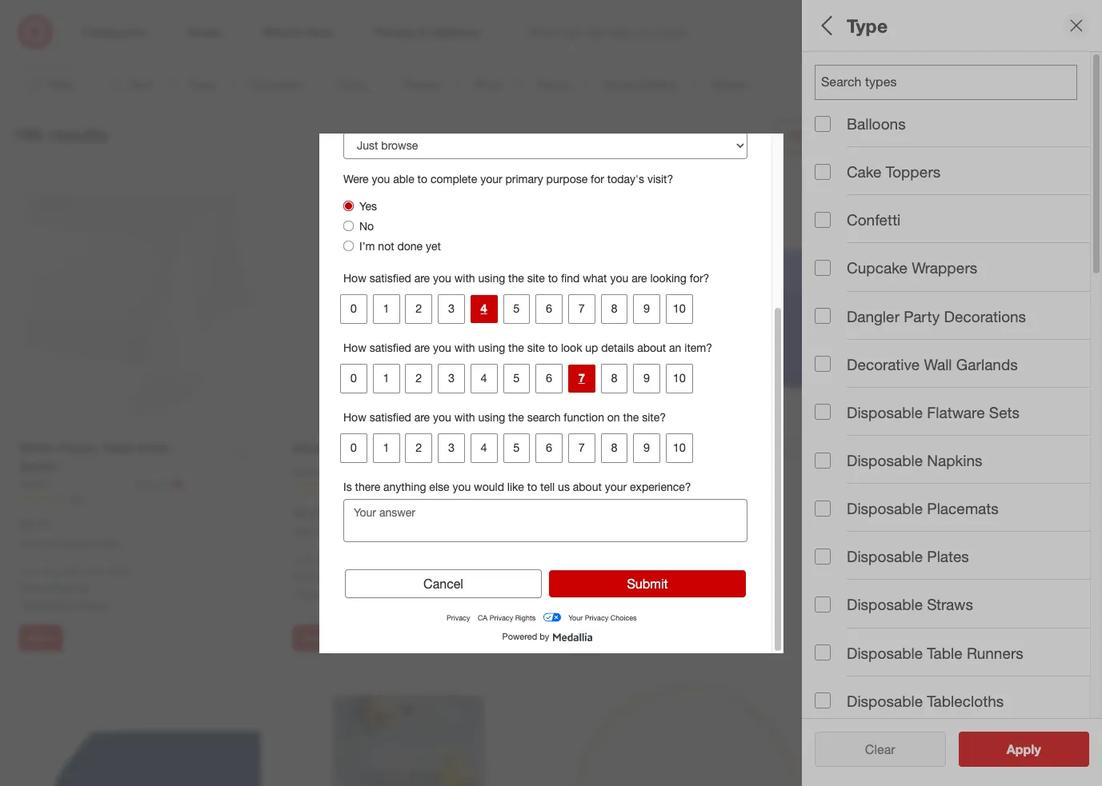 Task type: locate. For each thing, give the bounding box(es) containing it.
disposable left of
[[847, 644, 923, 662]]

type up balloons option
[[815, 69, 849, 87]]

1 horizontal spatial color
[[815, 181, 854, 199]]

purchased inside $3.50 when purchased online
[[868, 539, 914, 551]]

napkins
[[983, 441, 1032, 457], [927, 451, 982, 470]]

1 vertical spatial deals
[[815, 349, 856, 367]]

only down the featured at the bottom of page
[[841, 566, 860, 578]]

only down when purchased online
[[567, 566, 586, 578]]

spritz link up 104
[[567, 476, 678, 492]]

ship
[[26, 632, 46, 644], [300, 632, 320, 644], [574, 632, 594, 644], [848, 632, 868, 644]]

only down the "$6.00"
[[293, 555, 312, 567]]

results for see results
[[1016, 742, 1058, 758]]

when
[[293, 527, 318, 539], [19, 538, 44, 550], [567, 538, 592, 550], [841, 539, 866, 551]]

- inside 52.2" x 108" solid table cover royal blue - spritz™
[[635, 459, 640, 475]]

napkins down sets
[[983, 441, 1032, 457]]

30ct disposable lunch napkins with foil gold - spritz™ image
[[841, 188, 1083, 431], [841, 188, 1083, 431]]

occasion
[[249, 77, 303, 93], [815, 125, 883, 143]]

garlands
[[956, 355, 1018, 374]]

with down when purchased online
[[614, 566, 632, 578]]

purchased
[[320, 527, 366, 539], [46, 538, 92, 550], [594, 538, 640, 550], [868, 539, 914, 551]]

color inside all filters dialog
[[815, 181, 854, 199]]

free down the "$6.00"
[[293, 570, 315, 584]]

deals down dangler party decorations option at the right top
[[815, 349, 856, 367]]

1 vertical spatial price
[[815, 293, 852, 311]]

0 vertical spatial gold
[[370, 440, 399, 456]]

with for 52.2" x 108" solid table cover royal blue - spritz™
[[614, 566, 632, 578]]

exclusions
[[297, 587, 350, 600], [23, 598, 76, 611], [571, 598, 624, 611], [845, 598, 898, 612]]

0 vertical spatial occasion button
[[235, 67, 317, 102]]

stock
[[944, 627, 982, 645]]

only for 30ct disposable lunch napkins with foil gold - spritz™
[[841, 566, 860, 578]]

Balloons checkbox
[[815, 116, 831, 132]]

exclusions apply. link
[[297, 587, 383, 600], [23, 598, 109, 611], [571, 598, 657, 611], [845, 598, 931, 612]]

$3.75
[[19, 516, 50, 532]]

online for $3.75
[[95, 538, 120, 550]]

exclusions apply. link down $6.00 when purchased online
[[297, 587, 383, 600]]

all filters
[[815, 14, 892, 37]]

Confetti checkbox
[[815, 212, 831, 228]]

only ships with $35 orders free shipping * * exclusions apply. down $3.75 when purchased online
[[19, 566, 133, 611]]

0 horizontal spatial price
[[474, 77, 504, 93]]

theme inside all filters dialog
[[815, 237, 864, 255]]

rating
[[641, 77, 678, 93], [862, 405, 909, 423]]

orders down $6.00 when purchased online
[[379, 555, 407, 567]]

price
[[474, 77, 504, 93], [815, 293, 852, 311]]

with up 40360
[[934, 119, 958, 135]]

it for $3.50
[[871, 632, 877, 644]]

orders down when purchased online
[[653, 566, 681, 578]]

online inside $3.50 when purchased online
[[917, 539, 942, 551]]

type
[[847, 14, 888, 37], [815, 69, 849, 87], [188, 77, 215, 93]]

clear down disposable tablecloths
[[865, 742, 895, 758]]

$35 down $3.75 when purchased online
[[87, 566, 102, 578]]

fpo/apo button
[[815, 556, 1102, 612]]

online
[[369, 527, 394, 539], [95, 538, 120, 550], [643, 538, 668, 550], [917, 539, 942, 551]]

spritz™ inside 30ct disposable lunch napkins with foil gold - spritz™
[[936, 459, 979, 475]]

table left cloth
[[102, 440, 134, 456]]

orders for white plastic table cloth - spritz™
[[105, 566, 133, 578]]

deals down advertisement region
[[537, 77, 569, 93]]

0 horizontal spatial table
[[102, 440, 134, 456]]

when down the $3.75
[[19, 538, 44, 550]]

1 horizontal spatial deals button
[[815, 332, 1102, 388]]

1 horizontal spatial guest
[[815, 405, 857, 423]]

only up the 262 link
[[133, 477, 156, 491]]

with inside 30ct disposable lunch napkins with foil gold - spritz™
[[841, 459, 866, 475]]

free up the include
[[841, 582, 863, 595]]

type button
[[815, 52, 1102, 108], [174, 67, 229, 102]]

occasion button
[[235, 67, 317, 102], [815, 108, 1102, 164]]

spritz™ down white
[[19, 459, 62, 475]]

napkins up the 114 link
[[927, 451, 982, 470]]

orders for 60ct cutlery gold - spritz™
[[379, 555, 407, 567]]

dangler party decorations
[[847, 307, 1026, 325]]

table right solid on the bottom
[[676, 440, 708, 456]]

ship it button for $3.50
[[841, 626, 884, 652]]

apply.
[[353, 587, 383, 600], [79, 598, 109, 611], [627, 598, 657, 611], [901, 598, 931, 612]]

solid table cover navy blue - spritz™ image
[[19, 678, 261, 787], [19, 678, 261, 787]]

exclusions apply. link for 52.2" x 108" solid table cover royal blue - spritz™
[[571, 598, 657, 611]]

online inside $3.75 when purchased online
[[95, 538, 120, 550]]

spritz™ inside 60ct cutlery gold - spritz™ link
[[411, 440, 454, 456]]

1 vertical spatial rating
[[862, 405, 909, 423]]

brand down 30ct
[[815, 461, 858, 479]]

orders inside the only ships with $35 orders free shipping * exclusions apply.
[[927, 566, 955, 578]]

rating down what can we help you find? suggestions appear below search field
[[641, 77, 678, 93]]

purchased down the $3.75
[[46, 538, 92, 550]]

disposable
[[847, 403, 923, 422], [870, 441, 938, 457], [847, 451, 923, 470], [847, 500, 923, 518], [847, 548, 923, 566], [847, 596, 923, 614], [847, 644, 923, 662], [847, 692, 923, 710]]

0 horizontal spatial theme
[[401, 77, 441, 93]]

theme button
[[388, 67, 454, 102], [815, 220, 1102, 276]]

20ct dinner paper plates off-white - spritz™ image
[[567, 678, 809, 787]]

with for 60ct cutlery gold - spritz™
[[340, 555, 358, 567]]

0 vertical spatial occasion
[[249, 77, 303, 93]]

ship it button for $3.75
[[19, 626, 62, 652]]

clear inside type dialog
[[865, 742, 895, 758]]

0 vertical spatial price button
[[461, 67, 517, 102]]

spritz link down 60ct
[[293, 465, 322, 481]]

spritz link
[[293, 465, 322, 481], [19, 476, 130, 492], [567, 476, 678, 492], [841, 477, 870, 493]]

out
[[901, 627, 923, 645]]

exclusions apply. link down when purchased online
[[571, 598, 657, 611]]

botanical décor balloon pack - spritz™ image
[[293, 678, 535, 787], [293, 678, 535, 787]]

apply. for table
[[79, 598, 109, 611]]

online down the 262 link
[[95, 538, 120, 550]]

None text field
[[815, 65, 1077, 100]]

1 vertical spatial brand button
[[815, 444, 1102, 500]]

2 ship it from the left
[[300, 632, 329, 644]]

1 horizontal spatial occasion
[[815, 125, 883, 143]]

type button up redcard on the top right of the page
[[815, 52, 1102, 108]]

1 ship from the left
[[26, 632, 46, 644]]

2 horizontal spatial table
[[927, 644, 963, 662]]

gold
[[370, 440, 399, 456], [895, 459, 923, 475]]

cake toppers
[[847, 163, 941, 181]]

shipping up "disposable straws"
[[866, 582, 909, 595]]

ships down $3.75 when purchased online
[[41, 566, 64, 578]]

exclusions down when purchased online
[[571, 598, 624, 611]]

2 clear from the left
[[865, 742, 895, 758]]

only down the $3.75
[[19, 566, 38, 578]]

guest rating inside all filters dialog
[[815, 405, 909, 423]]

- inside 30ct disposable lunch napkins with foil gold - spritz™
[[927, 459, 932, 475]]

napkins inside 30ct disposable lunch napkins with foil gold - spritz™
[[983, 441, 1032, 457]]

when down the "$6.00"
[[293, 527, 318, 539]]

results inside "see results" button
[[1016, 742, 1058, 758]]

disposable up the only ships with $35 orders free shipping * exclusions apply.
[[847, 548, 923, 566]]

disposable down decorative on the right of page
[[847, 403, 923, 422]]

1 vertical spatial results
[[1016, 742, 1058, 758]]

0 vertical spatial color
[[337, 77, 368, 93]]

1 horizontal spatial only ships with $35 orders free shipping * * exclusions apply.
[[293, 555, 407, 600]]

1 vertical spatial guest rating
[[815, 405, 909, 423]]

gold right foil
[[895, 459, 923, 475]]

1 it from the left
[[49, 632, 55, 644]]

online down 564 link on the bottom left of the page
[[369, 527, 394, 539]]

4 ship it button from the left
[[841, 626, 884, 652]]

guest
[[603, 77, 637, 93], [815, 405, 857, 423]]

apply. down when purchased online
[[627, 598, 657, 611]]

apply. down $6.00 when purchased online
[[353, 587, 383, 600]]

disposable up foil
[[870, 441, 938, 457]]

deals button inside all filters dialog
[[815, 332, 1102, 388]]

type left search
[[847, 14, 888, 37]]

- inside white plastic table cloth - spritz™
[[173, 440, 179, 456]]

with down $6.00 when purchased online
[[340, 555, 358, 567]]

orders down $3.75 when purchased online
[[105, 566, 133, 578]]

564
[[342, 482, 358, 494]]

0 horizontal spatial only ships with $35 orders free shipping * * exclusions apply.
[[19, 566, 133, 611]]

type button right sort
[[174, 67, 229, 102]]

ships down $6.00 when purchased online
[[315, 555, 338, 567]]

toppers
[[886, 163, 941, 181]]

0 horizontal spatial at
[[159, 477, 169, 491]]

1 horizontal spatial results
[[1016, 742, 1058, 758]]

purchased for $3.50
[[868, 539, 914, 551]]

1 horizontal spatial napkins
[[983, 441, 1032, 457]]

0 horizontal spatial occasion
[[249, 77, 303, 93]]

when inside $3.75 when purchased online
[[19, 538, 44, 550]]

clear all
[[857, 742, 903, 758]]

0 horizontal spatial rating
[[641, 77, 678, 93]]

featured button
[[815, 500, 1102, 556]]

1 horizontal spatial price button
[[815, 276, 1102, 332]]

spritz™ down solid on the bottom
[[644, 459, 687, 475]]

tablecloths
[[927, 692, 1004, 710]]

1 vertical spatial brand
[[815, 461, 858, 479]]

results
[[49, 123, 108, 145], [1016, 742, 1058, 758]]

2 at from the left
[[707, 477, 717, 491]]

with down $3.75 when purchased online
[[66, 566, 84, 578]]

guest inside all filters dialog
[[815, 405, 857, 423]]

decorative
[[847, 355, 920, 374]]

$35 right or
[[1031, 119, 1052, 135]]

disposable flatware sets
[[847, 403, 1020, 422]]

disposable up 114
[[847, 451, 923, 470]]

1 vertical spatial theme button
[[815, 220, 1102, 276]]

clear
[[857, 742, 887, 758], [865, 742, 895, 758]]

0 horizontal spatial guest rating button
[[589, 67, 691, 102]]

cloth
[[137, 440, 170, 456]]

free down when purchased online
[[567, 581, 589, 595]]

when inside $3.50 when purchased online
[[841, 539, 866, 551]]

0 vertical spatial guest
[[603, 77, 637, 93]]

$35 for white plastic table cloth - spritz™
[[87, 566, 102, 578]]

results right 165
[[49, 123, 108, 145]]

at left ¬ at the bottom of the page
[[159, 477, 169, 491]]

0 horizontal spatial results
[[49, 123, 108, 145]]

table right 'out'
[[927, 644, 963, 662]]

orders right or
[[1056, 119, 1093, 135]]

$35 inside the free with redcard or $35 orders to 40360
[[1031, 119, 1052, 135]]

only at ¬
[[133, 476, 183, 492]]

4 ship it from the left
[[848, 632, 877, 644]]

disposable for table
[[847, 644, 923, 662]]

exclusions down $3.75 when purchased online
[[23, 598, 76, 611]]

clear all button
[[815, 732, 946, 768]]

0 horizontal spatial gold
[[370, 440, 399, 456]]

with
[[934, 119, 958, 135], [841, 459, 866, 475], [340, 555, 358, 567], [66, 566, 84, 578], [614, 566, 632, 578], [888, 566, 906, 578]]

it for $6.00
[[323, 632, 329, 644]]

1 horizontal spatial guest rating button
[[815, 388, 1102, 444]]

$35 for 52.2" x 108" solid table cover royal blue - spritz™
[[635, 566, 650, 578]]

clear inside all filters dialog
[[857, 742, 887, 758]]

6.75" snack paper plate white/gold - spritz™ image
[[841, 678, 1083, 787], [841, 678, 1083, 787]]

1 horizontal spatial deals
[[815, 349, 856, 367]]

0 horizontal spatial guest
[[603, 77, 637, 93]]

purchased down the "$6.00"
[[320, 527, 366, 539]]

theme
[[401, 77, 441, 93], [815, 237, 864, 255]]

1 ship it button from the left
[[19, 626, 62, 652]]

0 horizontal spatial brand
[[711, 77, 746, 93]]

0 vertical spatial guest rating
[[603, 77, 678, 93]]

1 horizontal spatial brand button
[[815, 444, 1102, 500]]

exclusions up the include
[[845, 598, 898, 612]]

spritz
[[293, 466, 322, 480], [19, 477, 48, 491], [567, 477, 596, 491], [841, 478, 870, 491]]

only at
[[681, 477, 717, 491]]

spritz down 30ct
[[841, 478, 870, 491]]

free inside the only ships with $35 orders free shipping * exclusions apply.
[[841, 582, 863, 595]]

only ships with $35 orders free shipping * * exclusions apply. down when purchased online
[[567, 566, 681, 611]]

$35 for 60ct cutlery gold - spritz™
[[361, 555, 376, 567]]

only inside the only ships with $35 orders free shipping * exclusions apply.
[[841, 566, 860, 578]]

1 horizontal spatial price
[[815, 293, 852, 311]]

fpo/apo
[[815, 573, 884, 591]]

ships for 30ct disposable lunch napkins with foil gold - spritz™
[[863, 566, 886, 578]]

1 vertical spatial guest
[[815, 405, 857, 423]]

1 vertical spatial theme
[[815, 237, 864, 255]]

with for white plastic table cloth - spritz™
[[66, 566, 84, 578]]

only ships with $35 orders free shipping * * exclusions apply.
[[293, 555, 407, 600], [19, 566, 133, 611], [567, 566, 681, 611]]

occasion inside all filters dialog
[[815, 125, 883, 143]]

- up disposable placemats
[[927, 459, 932, 475]]

orders down plates
[[927, 566, 955, 578]]

when inside $6.00 when purchased online
[[293, 527, 318, 539]]

ships inside the only ships with $35 orders free shipping * exclusions apply.
[[863, 566, 886, 578]]

0 horizontal spatial napkins
[[927, 451, 982, 470]]

apply. for 108"
[[627, 598, 657, 611]]

cake
[[847, 163, 882, 181]]

see results button
[[958, 732, 1089, 768]]

straws
[[927, 596, 973, 614]]

disposable for placemats
[[847, 500, 923, 518]]

ships
[[315, 555, 338, 567], [41, 566, 64, 578], [589, 566, 612, 578], [863, 566, 886, 578]]

white plastic table cloth - spritz™ image
[[19, 188, 261, 430], [19, 188, 261, 430]]

brand
[[711, 77, 746, 93], [815, 461, 858, 479]]

exclusions down $6.00 when purchased online
[[297, 587, 350, 600]]

spritz™ down lunch
[[936, 459, 979, 475]]

Cake Toppers checkbox
[[815, 164, 831, 180]]

Disposable Straws checkbox
[[815, 597, 831, 613]]

1 horizontal spatial color button
[[815, 164, 1102, 220]]

0 vertical spatial brand button
[[698, 67, 760, 102]]

shipping for $3.50
[[866, 582, 909, 595]]

2 it from the left
[[323, 632, 329, 644]]

shipping inside the only ships with $35 orders free shipping * exclusions apply.
[[866, 582, 909, 595]]

orders
[[1056, 119, 1093, 135], [379, 555, 407, 567], [105, 566, 133, 578], [653, 566, 681, 578], [927, 566, 955, 578]]

1 horizontal spatial gold
[[895, 459, 923, 475]]

guest rating button
[[589, 67, 691, 102], [815, 388, 1102, 444]]

1 vertical spatial deals button
[[815, 332, 1102, 388]]

1 horizontal spatial occasion button
[[815, 108, 1102, 164]]

exclusions for 52.2" x 108" solid table cover royal blue - spritz™
[[571, 598, 624, 611]]

or
[[1016, 119, 1028, 135]]

free
[[905, 119, 931, 135], [293, 570, 315, 584], [19, 581, 41, 595], [567, 581, 589, 595], [841, 582, 863, 595]]

free down the $3.75
[[19, 581, 41, 595]]

type inside dialog
[[847, 14, 888, 37]]

-
[[173, 440, 179, 456], [402, 440, 408, 456], [635, 459, 640, 475], [927, 459, 932, 475]]

apply. up include out of stock
[[901, 598, 931, 612]]

online for $6.00
[[369, 527, 394, 539]]

Disposable Flatware Sets checkbox
[[815, 405, 831, 421]]

0 horizontal spatial deals button
[[524, 67, 583, 102]]

gold inside 30ct disposable lunch napkins with foil gold - spritz™
[[895, 459, 923, 475]]

napkins inside type dialog
[[927, 451, 982, 470]]

ships down the disposable plates at the bottom of page
[[863, 566, 886, 578]]

party
[[904, 307, 940, 325]]

shipping down $3.75 when purchased online
[[44, 581, 87, 595]]

at up 104 link
[[707, 477, 717, 491]]

purchased for $6.00
[[320, 527, 366, 539]]

spritz™ inside white plastic table cloth - spritz™
[[19, 459, 62, 475]]

2 ship from the left
[[300, 632, 320, 644]]

with down 30ct
[[841, 459, 866, 475]]

1 vertical spatial occasion
[[815, 125, 883, 143]]

disposable for tablecloths
[[847, 692, 923, 710]]

disposable for straws
[[847, 596, 923, 614]]

52.2" x 108" solid table cover royal blue - spritz™ link
[[567, 440, 771, 476]]

Cupcake Wrappers checkbox
[[815, 260, 831, 276]]

free up to
[[905, 119, 931, 135]]

brand down what can we help you find? suggestions appear below search field
[[711, 77, 746, 93]]

52.2" x 108" solid table cover royal blue - spritz™ image
[[567, 188, 809, 430], [567, 188, 809, 430]]

$35 down the disposable plates at the bottom of page
[[909, 566, 924, 578]]

purchased down $3.50
[[868, 539, 914, 551]]

shipping down $6.00 when purchased online
[[318, 570, 361, 584]]

type inside all filters dialog
[[815, 69, 849, 87]]

ship it button
[[19, 626, 62, 652], [293, 626, 336, 652], [567, 626, 610, 652], [841, 626, 884, 652]]

0 vertical spatial results
[[49, 123, 108, 145]]

rating up 30ct
[[862, 405, 909, 423]]

1 horizontal spatial guest rating
[[815, 405, 909, 423]]

$35 inside the only ships with $35 orders free shipping * exclusions apply.
[[909, 566, 924, 578]]

0 horizontal spatial occasion button
[[235, 67, 317, 102]]

shipping for $6.00
[[318, 570, 361, 584]]

0 horizontal spatial brand button
[[698, 67, 760, 102]]

at inside only at ¬
[[159, 477, 169, 491]]

disposable tablecloths
[[847, 692, 1004, 710]]

60ct cutlery gold - spritz™ image
[[293, 188, 535, 430], [293, 188, 535, 430]]

online inside $6.00 when purchased online
[[369, 527, 394, 539]]

when down the featured at the bottom of page
[[841, 539, 866, 551]]

disposable up clear button on the bottom of page
[[847, 692, 923, 710]]

4 ship from the left
[[848, 632, 868, 644]]

1 horizontal spatial rating
[[862, 405, 909, 423]]

Disposable Placemats checkbox
[[815, 501, 831, 517]]

royal
[[567, 459, 601, 475]]

include
[[847, 627, 897, 645]]

0 horizontal spatial deals
[[537, 77, 569, 93]]

1 clear from the left
[[857, 742, 887, 758]]

free for 60ct cutlery gold - spritz™
[[293, 570, 315, 584]]

spritz™ inside 52.2" x 108" solid table cover royal blue - spritz™
[[644, 459, 687, 475]]

online down 104 link
[[643, 538, 668, 550]]

1 horizontal spatial at
[[707, 477, 717, 491]]

$35 down $6.00 when purchased online
[[361, 555, 376, 567]]

0 vertical spatial theme button
[[388, 67, 454, 102]]

0 vertical spatial rating
[[641, 77, 678, 93]]

results right the see
[[1016, 742, 1058, 758]]

262 link
[[19, 492, 261, 506]]

sort
[[130, 77, 154, 93]]

spritz™
[[411, 440, 454, 456], [19, 459, 62, 475], [644, 459, 687, 475], [936, 459, 979, 475]]

purchased for $3.75
[[46, 538, 92, 550]]

online down disposable placemats
[[917, 539, 942, 551]]

0 vertical spatial guest rating button
[[589, 67, 691, 102]]

1 horizontal spatial theme button
[[815, 220, 1102, 276]]

wall
[[924, 355, 952, 374]]

1 horizontal spatial brand
[[815, 461, 858, 479]]

price button
[[461, 67, 517, 102], [815, 276, 1102, 332]]

1 vertical spatial gold
[[895, 459, 923, 475]]

with inside the free with redcard or $35 orders to 40360
[[934, 119, 958, 135]]

1 ship it from the left
[[26, 632, 55, 644]]

it for $3.75
[[49, 632, 55, 644]]

1 vertical spatial color
[[815, 181, 854, 199]]

when for $3.75
[[19, 538, 44, 550]]

1 vertical spatial guest rating button
[[815, 388, 1102, 444]]

spritz link up the 262
[[19, 476, 130, 492]]

only for 52.2" x 108" solid table cover royal blue - spritz™
[[567, 566, 586, 578]]

it
[[49, 632, 55, 644], [323, 632, 329, 644], [597, 632, 603, 644], [871, 632, 877, 644]]

3 ship from the left
[[574, 632, 594, 644]]

Disposable Napkins checkbox
[[815, 453, 831, 469]]

0 vertical spatial color button
[[323, 67, 381, 102]]

gold right cutlery
[[370, 440, 399, 456]]

1 horizontal spatial table
[[676, 440, 708, 456]]

free for white plastic table cloth - spritz™
[[19, 581, 41, 595]]

disposable down foil
[[847, 500, 923, 518]]

ships for white plastic table cloth - spritz™
[[41, 566, 64, 578]]

Disposable Tablecloths checkbox
[[815, 693, 831, 709]]

purchased inside $6.00 when purchased online
[[320, 527, 366, 539]]

1 at from the left
[[159, 477, 169, 491]]

0 vertical spatial deals button
[[524, 67, 583, 102]]

¬
[[172, 476, 183, 492]]

orders for 30ct disposable lunch napkins with foil gold - spritz™
[[927, 566, 955, 578]]

ship for $3.75
[[26, 632, 46, 644]]

disposable up the include
[[847, 596, 923, 614]]

2 ship it button from the left
[[293, 626, 336, 652]]

free for 30ct disposable lunch napkins with foil gold - spritz™
[[841, 582, 863, 595]]

purchased inside $3.75 when purchased online
[[46, 538, 92, 550]]

ship for $3.50
[[848, 632, 868, 644]]

clear button
[[815, 732, 946, 768]]

clear for clear all
[[857, 742, 887, 758]]

4 it from the left
[[871, 632, 877, 644]]

exclusions apply. link down $3.75 when purchased online
[[23, 598, 109, 611]]

1 horizontal spatial theme
[[815, 237, 864, 255]]

with inside the only ships with $35 orders free shipping * exclusions apply.
[[888, 566, 906, 578]]



Task type: vqa. For each thing, say whether or not it's contained in the screenshot.
52.2" x 108" Solid Table Cover Royal Blue - Spritz™ image
yes



Task type: describe. For each thing, give the bounding box(es) containing it.
all filters dialog
[[802, 0, 1102, 787]]

ship for $6.00
[[300, 632, 320, 644]]

30ct disposable lunch napkins with foil gold - spritz™
[[841, 441, 1032, 475]]

purchased down 104
[[594, 538, 640, 550]]

plastic
[[57, 440, 98, 456]]

rating inside all filters dialog
[[862, 405, 909, 423]]

solid
[[642, 440, 673, 456]]

0 vertical spatial deals
[[537, 77, 569, 93]]

564 link
[[293, 481, 535, 495]]

when for $3.50
[[841, 539, 866, 551]]

type dialog
[[802, 0, 1102, 787]]

262
[[68, 493, 84, 505]]

0 horizontal spatial theme button
[[388, 67, 454, 102]]

Include out of stock checkbox
[[815, 628, 831, 644]]

ship it for $6.00
[[300, 632, 329, 644]]

only ships with $35 orders free shipping * * exclusions apply. for $3.75
[[19, 566, 133, 611]]

foil
[[870, 459, 891, 475]]

40360 button
[[924, 136, 960, 154]]

apply. inside the only ships with $35 orders free shipping * exclusions apply.
[[901, 598, 931, 612]]

ship it button for $6.00
[[293, 626, 336, 652]]

price inside all filters dialog
[[815, 293, 852, 311]]

decorations
[[944, 307, 1026, 325]]

disposable for napkins
[[847, 451, 923, 470]]

table inside 52.2" x 108" solid table cover royal blue - spritz™
[[676, 440, 708, 456]]

0 vertical spatial brand
[[711, 77, 746, 93]]

cupcake
[[847, 259, 908, 277]]

table inside white plastic table cloth - spritz™
[[102, 440, 134, 456]]

spritz link down 30ct
[[841, 477, 870, 493]]

cutlery
[[322, 440, 367, 456]]

114 link
[[841, 493, 1083, 507]]

40360
[[924, 137, 960, 153]]

30ct
[[841, 441, 867, 457]]

104 link
[[567, 492, 809, 506]]

What can we help you find? suggestions appear below search field
[[519, 14, 900, 50]]

free inside the free with redcard or $35 orders to 40360
[[905, 119, 931, 135]]

$6.00 when purchased online
[[293, 505, 394, 539]]

spritz down royal in the bottom right of the page
[[567, 477, 596, 491]]

spritz down 60ct
[[293, 466, 322, 480]]

30ct disposable lunch napkins with foil gold - spritz™ link
[[841, 440, 1046, 477]]

at for only at
[[707, 477, 717, 491]]

type right sort
[[188, 77, 215, 93]]

only up 104 link
[[681, 477, 704, 491]]

2 horizontal spatial only ships with $35 orders free shipping * * exclusions apply.
[[567, 566, 681, 611]]

Disposable Plates checkbox
[[815, 549, 831, 565]]

redcard
[[962, 119, 1013, 135]]

only for white plastic table cloth - spritz™
[[19, 566, 38, 578]]

60ct
[[293, 440, 319, 456]]

when for $6.00
[[293, 527, 318, 539]]

shipping button
[[775, 118, 893, 154]]

0 horizontal spatial price button
[[461, 67, 517, 102]]

* inside the only ships with $35 orders free shipping * exclusions apply.
[[909, 582, 913, 595]]

advertisement region
[[71, 0, 1031, 37]]

blue
[[604, 459, 632, 475]]

see results
[[990, 742, 1058, 758]]

only for 60ct cutlery gold - spritz™
[[293, 555, 312, 567]]

disposable for plates
[[847, 548, 923, 566]]

disposable plates
[[847, 548, 969, 566]]

- up 564 link on the bottom left of the page
[[402, 440, 408, 456]]

exclusions for 60ct cutlery gold - spritz™
[[297, 587, 350, 600]]

exclusions for white plastic table cloth - spritz™
[[23, 598, 76, 611]]

brand inside all filters dialog
[[815, 461, 858, 479]]

orders inside the free with redcard or $35 orders to 40360
[[1056, 119, 1093, 135]]

filter
[[47, 77, 75, 93]]

online for $3.50
[[917, 539, 942, 551]]

disposable inside 30ct disposable lunch napkins with foil gold - spritz™
[[870, 441, 938, 457]]

3 ship it button from the left
[[567, 626, 610, 652]]

balloons
[[847, 114, 906, 133]]

white plastic table cloth - spritz™ link
[[19, 440, 223, 476]]

disposable napkins
[[847, 451, 982, 470]]

ship it for $3.75
[[26, 632, 55, 644]]

7 link
[[1051, 14, 1086, 50]]

of
[[927, 627, 940, 645]]

$3.75 when purchased online
[[19, 516, 120, 550]]

cover
[[712, 440, 748, 456]]

165 results
[[13, 123, 108, 145]]

clear for clear
[[865, 742, 895, 758]]

0 horizontal spatial color button
[[323, 67, 381, 102]]

at for only at ¬
[[159, 477, 169, 491]]

52.2" x 108" solid table cover royal blue - spritz™
[[567, 440, 748, 475]]

60ct cutlery gold - spritz™ link
[[293, 440, 454, 458]]

disposable table runners
[[847, 644, 1024, 662]]

108"
[[612, 440, 639, 456]]

spritz down white
[[19, 477, 48, 491]]

Dangler Party Decorations checkbox
[[815, 308, 831, 324]]

Decorative Wall Garlands checkbox
[[815, 356, 831, 372]]

runners
[[967, 644, 1024, 662]]

none text field inside type dialog
[[815, 65, 1077, 100]]

all
[[815, 14, 837, 37]]

white plastic table cloth - spritz™
[[19, 440, 179, 475]]

white
[[19, 440, 54, 456]]

deals inside all filters dialog
[[815, 349, 856, 367]]

104
[[616, 493, 632, 505]]

exclusions apply. link up the include
[[845, 598, 931, 612]]

sets
[[989, 403, 1020, 422]]

dangler
[[847, 307, 900, 325]]

disposable straws
[[847, 596, 973, 614]]

include out of stock
[[847, 627, 982, 645]]

0 horizontal spatial guest rating
[[603, 77, 678, 93]]

apply. for gold
[[353, 587, 383, 600]]

ships for 60ct cutlery gold - spritz™
[[315, 555, 338, 567]]

1 horizontal spatial type button
[[815, 52, 1102, 108]]

shipping for $3.75
[[44, 581, 87, 595]]

apply button
[[958, 732, 1089, 768]]

flatware
[[927, 403, 985, 422]]

exclusions apply. link for white plastic table cloth - spritz™
[[23, 598, 109, 611]]

exclusions apply. link for 60ct cutlery gold - spritz™
[[297, 587, 383, 600]]

when down royal in the bottom right of the page
[[567, 538, 592, 550]]

confetti
[[847, 211, 901, 229]]

plates
[[927, 548, 969, 566]]

orders for 52.2" x 108" solid table cover royal blue - spritz™
[[653, 566, 681, 578]]

$3.50
[[841, 517, 872, 533]]

$6.00
[[293, 505, 324, 521]]

ships for 52.2" x 108" solid table cover royal blue - spritz™
[[589, 566, 612, 578]]

featured
[[815, 517, 879, 535]]

wrappers
[[912, 259, 977, 277]]

exclusions inside the only ships with $35 orders free shipping * exclusions apply.
[[845, 598, 898, 612]]

only ships with $35 orders free shipping * * exclusions apply. for $6.00
[[293, 555, 407, 600]]

shipping down when purchased online
[[592, 581, 635, 595]]

x
[[601, 440, 608, 456]]

shipping
[[809, 128, 862, 144]]

to
[[905, 137, 918, 153]]

0 horizontal spatial color
[[337, 77, 368, 93]]

1 vertical spatial price button
[[815, 276, 1102, 332]]

0 vertical spatial theme
[[401, 77, 441, 93]]

0 vertical spatial price
[[474, 77, 504, 93]]

Disposable Table Runners checkbox
[[815, 645, 831, 661]]

ship it for $3.50
[[848, 632, 877, 644]]

$3.50 when purchased online
[[841, 517, 942, 551]]

disposable placemats
[[847, 500, 999, 518]]

free for 52.2" x 108" solid table cover royal blue - spritz™
[[567, 581, 589, 595]]

results for 165 results
[[49, 123, 108, 145]]

apply
[[1007, 742, 1041, 758]]

114
[[890, 494, 906, 506]]

0 horizontal spatial type button
[[174, 67, 229, 102]]

cupcake wrappers
[[847, 259, 977, 277]]

165
[[13, 123, 44, 145]]

1 vertical spatial color button
[[815, 164, 1102, 220]]

table inside type dialog
[[927, 644, 963, 662]]

3 ship it from the left
[[574, 632, 603, 644]]

theme button inside all filters dialog
[[815, 220, 1102, 276]]

all
[[891, 742, 903, 758]]

search button
[[888, 14, 927, 53]]

sort button
[[94, 67, 168, 102]]

free with redcard or $35 orders to 40360
[[905, 119, 1093, 153]]

60ct cutlery gold - spritz™
[[293, 440, 454, 456]]

1 vertical spatial occasion button
[[815, 108, 1102, 164]]

only ships with $35 orders free shipping * exclusions apply.
[[841, 566, 955, 612]]

when purchased online
[[567, 538, 668, 550]]

see
[[990, 742, 1013, 758]]

filter button
[[13, 67, 87, 102]]

placemats
[[927, 500, 999, 518]]

$35 for 30ct disposable lunch napkins with foil gold - spritz™
[[909, 566, 924, 578]]

with for 30ct disposable lunch napkins with foil gold - spritz™
[[888, 566, 906, 578]]

search
[[888, 25, 927, 41]]

lunch
[[942, 441, 979, 457]]

3 it from the left
[[597, 632, 603, 644]]

only inside only at ¬
[[133, 477, 156, 491]]

disposable for flatware
[[847, 403, 923, 422]]



